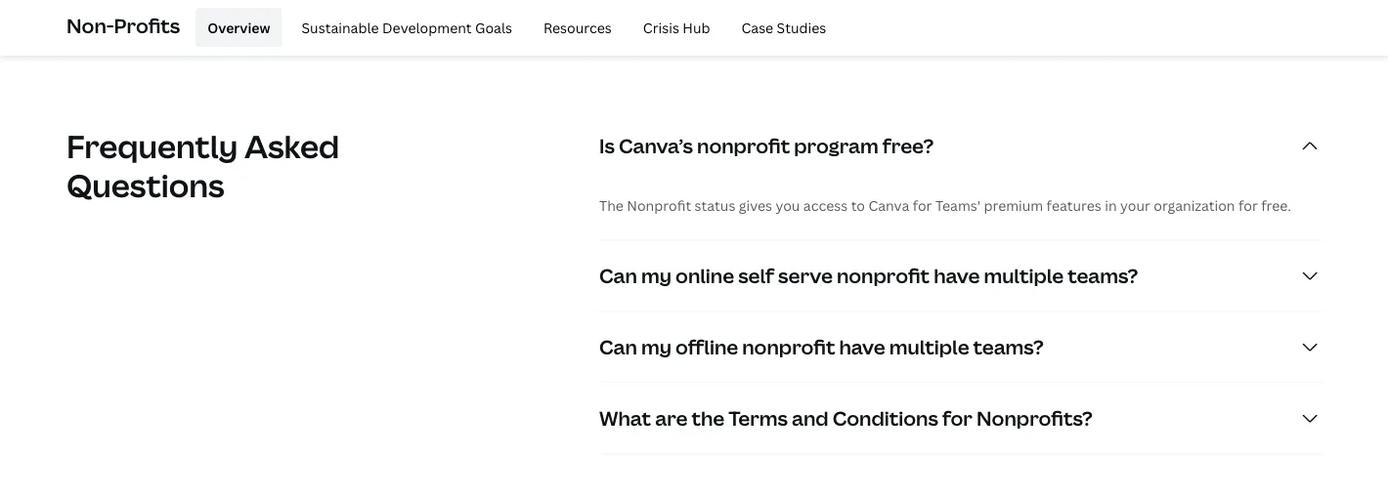 Task type: describe. For each thing, give the bounding box(es) containing it.
teams'
[[936, 197, 981, 215]]

for inside dropdown button
[[943, 405, 973, 432]]

organization
[[1154, 197, 1235, 215]]

nonprofits?
[[977, 405, 1093, 432]]

menu bar containing overview
[[188, 8, 838, 47]]

profits
[[114, 12, 180, 38]]

can my offline nonprofit have multiple teams?
[[599, 334, 1044, 361]]

can my online self serve nonprofit have multiple teams? button
[[599, 241, 1322, 312]]

non-profits
[[66, 12, 180, 38]]

offline
[[676, 334, 738, 361]]

conditions
[[833, 405, 939, 432]]

and
[[792, 405, 829, 432]]

1 vertical spatial nonprofit
[[837, 263, 930, 290]]

my for online
[[641, 263, 672, 290]]

canva's
[[619, 133, 693, 159]]

2 horizontal spatial for
[[1239, 197, 1258, 215]]

to
[[851, 197, 865, 215]]

studies
[[777, 18, 826, 36]]

frequently asked questions
[[66, 125, 340, 206]]

non-
[[66, 12, 114, 38]]

asked
[[244, 125, 340, 167]]

goals
[[475, 18, 512, 36]]

canva
[[869, 197, 910, 215]]

program
[[794, 133, 879, 159]]

what are the terms and conditions for nonprofits? button
[[599, 384, 1322, 454]]

frequently
[[66, 125, 238, 167]]

1 horizontal spatial teams?
[[1068, 263, 1139, 290]]

gives
[[739, 197, 773, 215]]

1 vertical spatial teams?
[[974, 334, 1044, 361]]

0 horizontal spatial have
[[839, 334, 886, 361]]

sustainable development goals link
[[290, 8, 524, 47]]

case studies link
[[730, 8, 838, 47]]

status
[[695, 197, 736, 215]]

the
[[692, 405, 725, 432]]

crisis
[[643, 18, 679, 36]]

what are the terms and conditions for nonprofits?
[[599, 405, 1093, 432]]

overview
[[207, 18, 270, 36]]

1 vertical spatial multiple
[[890, 334, 970, 361]]

is canva's nonprofit program free?
[[599, 133, 934, 159]]

my for offline
[[641, 334, 672, 361]]

hub
[[683, 18, 710, 36]]



Task type: vqa. For each thing, say whether or not it's contained in the screenshot.
Search search box
no



Task type: locate. For each thing, give the bounding box(es) containing it.
nonprofit down serve
[[742, 334, 835, 361]]

my left offline
[[641, 334, 672, 361]]

the
[[599, 197, 624, 215]]

can up what
[[599, 334, 637, 361]]

nonprofit
[[697, 133, 790, 159], [837, 263, 930, 290], [742, 334, 835, 361]]

teams?
[[1068, 263, 1139, 290], [974, 334, 1044, 361]]

your
[[1121, 197, 1151, 215]]

teams? down in
[[1068, 263, 1139, 290]]

0 vertical spatial have
[[934, 263, 980, 290]]

0 vertical spatial my
[[641, 263, 672, 290]]

can inside can my online self serve nonprofit have multiple teams? dropdown button
[[599, 263, 637, 290]]

can for can my online self serve nonprofit have multiple teams?
[[599, 263, 637, 290]]

my left the online
[[641, 263, 672, 290]]

serve
[[778, 263, 833, 290]]

free?
[[883, 133, 934, 159]]

sustainable
[[302, 18, 379, 36]]

what
[[599, 405, 651, 432]]

overview link
[[196, 8, 282, 47]]

are
[[655, 405, 688, 432]]

you
[[776, 197, 800, 215]]

1 horizontal spatial have
[[934, 263, 980, 290]]

multiple
[[984, 263, 1064, 290], [890, 334, 970, 361]]

nonprofit
[[627, 197, 692, 215]]

have
[[934, 263, 980, 290], [839, 334, 886, 361]]

can my online self serve nonprofit have multiple teams?
[[599, 263, 1139, 290]]

crisis hub
[[643, 18, 710, 36]]

multiple down can my online self serve nonprofit have multiple teams? dropdown button
[[890, 334, 970, 361]]

my
[[641, 263, 672, 290], [641, 334, 672, 361]]

resources
[[544, 18, 612, 36]]

0 vertical spatial multiple
[[984, 263, 1064, 290]]

the nonprofit status gives you access to canva for teams' premium features in your organization for free.
[[599, 197, 1292, 215]]

terms
[[729, 405, 788, 432]]

self
[[738, 263, 774, 290]]

2 vertical spatial nonprofit
[[742, 334, 835, 361]]

multiple down the premium
[[984, 263, 1064, 290]]

access
[[804, 197, 848, 215]]

0 horizontal spatial for
[[913, 197, 932, 215]]

have down teams'
[[934, 263, 980, 290]]

for right canva
[[913, 197, 932, 215]]

0 vertical spatial can
[[599, 263, 637, 290]]

free.
[[1262, 197, 1292, 215]]

nonprofit inside dropdown button
[[697, 133, 790, 159]]

resources link
[[532, 8, 624, 47]]

can down the
[[599, 263, 637, 290]]

can for can my offline nonprofit have multiple teams?
[[599, 334, 637, 361]]

for left free.
[[1239, 197, 1258, 215]]

nonprofit up gives
[[697, 133, 790, 159]]

can
[[599, 263, 637, 290], [599, 334, 637, 361]]

for down can my offline nonprofit have multiple teams? dropdown button
[[943, 405, 973, 432]]

is canva's nonprofit program free? button
[[599, 111, 1322, 181]]

in
[[1105, 197, 1117, 215]]

0 horizontal spatial multiple
[[890, 334, 970, 361]]

crisis hub link
[[632, 8, 722, 47]]

online
[[676, 263, 734, 290]]

questions
[[66, 164, 225, 206]]

1 horizontal spatial for
[[943, 405, 973, 432]]

0 vertical spatial teams?
[[1068, 263, 1139, 290]]

for
[[913, 197, 932, 215], [1239, 197, 1258, 215], [943, 405, 973, 432]]

1 vertical spatial have
[[839, 334, 886, 361]]

case
[[742, 18, 774, 36]]

have down can my online self serve nonprofit have multiple teams?
[[839, 334, 886, 361]]

development
[[382, 18, 472, 36]]

2 my from the top
[[641, 334, 672, 361]]

1 horizontal spatial multiple
[[984, 263, 1064, 290]]

can my offline nonprofit have multiple teams? button
[[599, 313, 1322, 383]]

sustainable development goals
[[302, 18, 512, 36]]

1 my from the top
[[641, 263, 672, 290]]

0 horizontal spatial teams?
[[974, 334, 1044, 361]]

premium
[[984, 197, 1044, 215]]

nonprofit down canva
[[837, 263, 930, 290]]

menu bar
[[188, 8, 838, 47]]

features
[[1047, 197, 1102, 215]]

my inside can my offline nonprofit have multiple teams? dropdown button
[[641, 334, 672, 361]]

1 can from the top
[[599, 263, 637, 290]]

1 vertical spatial can
[[599, 334, 637, 361]]

1 vertical spatial my
[[641, 334, 672, 361]]

teams? up nonprofits? at the bottom of the page
[[974, 334, 1044, 361]]

can inside can my offline nonprofit have multiple teams? dropdown button
[[599, 334, 637, 361]]

is
[[599, 133, 615, 159]]

0 vertical spatial nonprofit
[[697, 133, 790, 159]]

case studies
[[742, 18, 826, 36]]

my inside can my online self serve nonprofit have multiple teams? dropdown button
[[641, 263, 672, 290]]

2 can from the top
[[599, 334, 637, 361]]



